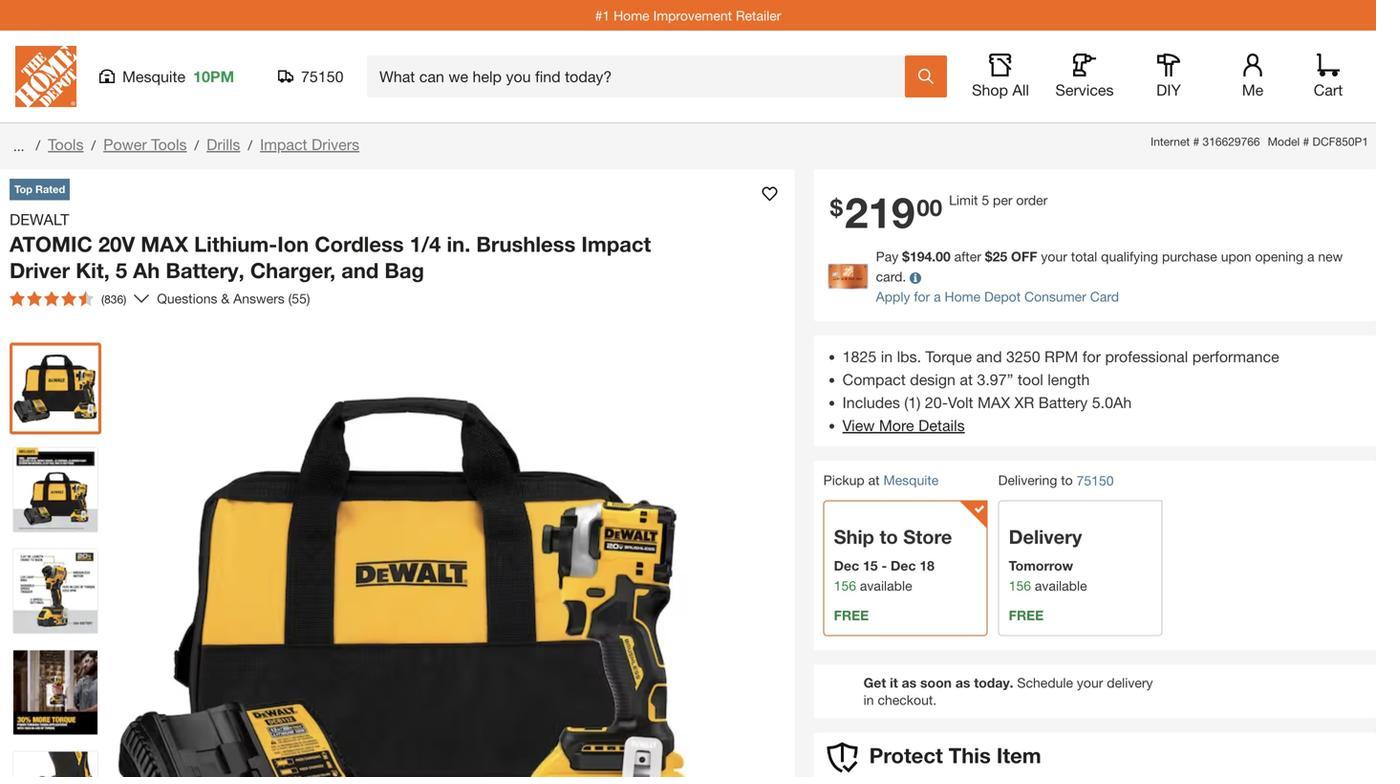 Task type: locate. For each thing, give the bounding box(es) containing it.
1 dec from the left
[[834, 558, 860, 573]]

3.97"
[[978, 370, 1014, 389]]

free for to
[[834, 607, 869, 623]]

0 vertical spatial mesquite
[[122, 67, 186, 86]]

0 horizontal spatial to
[[880, 525, 898, 548]]

your inside your total qualifying purchase upon opening a new card.
[[1042, 249, 1068, 264]]

for down info image
[[914, 289, 930, 304]]

a left new in the top of the page
[[1308, 249, 1315, 264]]

at right pickup
[[869, 472, 880, 488]]

free
[[834, 607, 869, 623], [1009, 607, 1044, 623]]

me
[[1243, 81, 1264, 99]]

available down tomorrow
[[1035, 578, 1088, 594]]

as right it
[[902, 675, 917, 691]]

4 / from the left
[[248, 137, 252, 153]]

1 vertical spatial and
[[977, 347, 1003, 366]]

1 vertical spatial impact
[[582, 231, 651, 257]]

0 horizontal spatial 156
[[834, 578, 857, 594]]

consumer
[[1025, 289, 1087, 304]]

it
[[890, 675, 898, 691]]

$ right 'pay'
[[903, 249, 910, 264]]

apply for a home depot consumer card
[[876, 289, 1120, 304]]

battery,
[[166, 258, 244, 283]]

156 down tomorrow
[[1009, 578, 1032, 594]]

available
[[860, 578, 913, 594], [1035, 578, 1088, 594]]

drills
[[207, 135, 240, 153]]

0 vertical spatial to
[[1062, 472, 1073, 488]]

1 vertical spatial 5
[[116, 258, 127, 283]]

1 horizontal spatial at
[[960, 370, 973, 389]]

0 horizontal spatial #
[[1194, 135, 1200, 148]]

dec left the 15
[[834, 558, 860, 573]]

1 horizontal spatial in
[[881, 347, 893, 366]]

# right internet
[[1194, 135, 1200, 148]]

1 horizontal spatial impact
[[582, 231, 651, 257]]

available down -
[[860, 578, 913, 594]]

store
[[904, 525, 953, 548]]

home
[[614, 7, 650, 23], [945, 289, 981, 304]]

per
[[993, 192, 1013, 208]]

1 vertical spatial to
[[880, 525, 898, 548]]

$
[[831, 194, 843, 221], [903, 249, 910, 264], [986, 249, 993, 264]]

professional
[[1106, 347, 1189, 366]]

to for store
[[880, 525, 898, 548]]

all
[[1013, 81, 1030, 99]]

as right soon
[[956, 675, 971, 691]]

0 vertical spatial impact
[[260, 135, 307, 153]]

max
[[141, 231, 188, 257], [978, 393, 1011, 412]]

to left 75150 link
[[1062, 472, 1073, 488]]

75150 right delivering in the right bottom of the page
[[1077, 473, 1114, 488]]

2 tools from the left
[[151, 135, 187, 153]]

5 left ah
[[116, 258, 127, 283]]

top
[[14, 183, 32, 196]]

1 horizontal spatial and
[[977, 347, 1003, 366]]

/ left drills 'link'
[[195, 137, 199, 153]]

cart
[[1314, 81, 1344, 99]]

in inside schedule your delivery in checkout.
[[864, 692, 874, 708]]

75150 up impact drivers link
[[301, 67, 344, 86]]

to up -
[[880, 525, 898, 548]]

1 free from the left
[[834, 607, 869, 623]]

/ right 'tools' link
[[91, 137, 96, 153]]

/ right drills 'link'
[[248, 137, 252, 153]]

5 inside dewalt atomic 20v max lithium-ion cordless 1/4 in. brushless impact driver kit, 5 ah battery, charger, and bag
[[116, 258, 127, 283]]

1 vertical spatial for
[[1083, 347, 1101, 366]]

1 156 from the left
[[834, 578, 857, 594]]

rated
[[35, 183, 65, 196]]

1 vertical spatial max
[[978, 393, 1011, 412]]

-
[[882, 558, 887, 573]]

1 horizontal spatial 156
[[1009, 578, 1032, 594]]

75150 inside delivering to 75150
[[1077, 473, 1114, 488]]

0 horizontal spatial and
[[342, 258, 379, 283]]

at
[[960, 370, 973, 389], [869, 472, 880, 488]]

0 horizontal spatial 75150
[[301, 67, 344, 86]]

your left delivery
[[1077, 675, 1104, 691]]

to inside ship to store dec 15 - dec 18 156 available
[[880, 525, 898, 548]]

a
[[1308, 249, 1315, 264], [934, 289, 941, 304]]

1 vertical spatial a
[[934, 289, 941, 304]]

1 vertical spatial in
[[864, 692, 874, 708]]

services button
[[1055, 54, 1116, 99]]

free down tomorrow
[[1009, 607, 1044, 623]]

1 horizontal spatial available
[[1035, 578, 1088, 594]]

tools right ...
[[48, 135, 84, 153]]

and up 3.97"
[[977, 347, 1003, 366]]

info image
[[910, 272, 922, 284]]

and inside 1825 in lbs. torque and 3250 rpm for professional performance compact design at 3.97" tool length includes (1) 20-volt max xr battery 5.0ah view more details
[[977, 347, 1003, 366]]

schedule
[[1018, 675, 1074, 691]]

today.
[[975, 675, 1014, 691]]

soon
[[921, 675, 952, 691]]

0 vertical spatial for
[[914, 289, 930, 304]]

protect
[[870, 743, 943, 768]]

5
[[982, 192, 990, 208], [116, 258, 127, 283]]

get it as soon as today.
[[864, 675, 1014, 691]]

1 vertical spatial your
[[1077, 675, 1104, 691]]

2 / from the left
[[91, 137, 96, 153]]

156 down ship
[[834, 578, 857, 594]]

2 156 from the left
[[1009, 578, 1032, 594]]

5 inside $ 219 00 limit 5 per order
[[982, 192, 990, 208]]

#
[[1194, 135, 1200, 148], [1304, 135, 1310, 148]]

dewalt impact drivers dcf850p1 e1.1 image
[[13, 448, 98, 532]]

1 horizontal spatial 75150
[[1077, 473, 1114, 488]]

in left lbs.
[[881, 347, 893, 366]]

0 horizontal spatial a
[[934, 289, 941, 304]]

&
[[221, 291, 230, 306]]

ship to store dec 15 - dec 18 156 available
[[834, 525, 953, 594]]

1 vertical spatial home
[[945, 289, 981, 304]]

mesquite down 'view more details' link
[[884, 472, 939, 488]]

mesquite
[[122, 67, 186, 86], [884, 472, 939, 488]]

impact inside dewalt atomic 20v max lithium-ion cordless 1/4 in. brushless impact driver kit, 5 ah battery, charger, and bag
[[582, 231, 651, 257]]

... button
[[10, 133, 28, 160]]

0 horizontal spatial 5
[[116, 258, 127, 283]]

your inside schedule your delivery in checkout.
[[1077, 675, 1104, 691]]

mesquite left 10pm
[[122, 67, 186, 86]]

lbs.
[[897, 347, 922, 366]]

5 left per
[[982, 192, 990, 208]]

shop
[[972, 81, 1009, 99]]

apply
[[876, 289, 911, 304]]

tomorrow
[[1009, 558, 1074, 573]]

0 horizontal spatial as
[[902, 675, 917, 691]]

1 horizontal spatial for
[[1083, 347, 1101, 366]]

home right #1
[[614, 7, 650, 23]]

driver
[[10, 258, 70, 283]]

0 horizontal spatial tools
[[48, 135, 84, 153]]

max down 3.97"
[[978, 393, 1011, 412]]

0 vertical spatial a
[[1308, 249, 1315, 264]]

0 vertical spatial and
[[342, 258, 379, 283]]

1 horizontal spatial tools
[[151, 135, 187, 153]]

your
[[1042, 249, 1068, 264], [1077, 675, 1104, 691]]

1 horizontal spatial 5
[[982, 192, 990, 208]]

1 vertical spatial at
[[869, 472, 880, 488]]

dec right -
[[891, 558, 916, 573]]

0 vertical spatial at
[[960, 370, 973, 389]]

for inside 1825 in lbs. torque and 3250 rpm for professional performance compact design at 3.97" tool length includes (1) 20-volt max xr battery 5.0ah view more details
[[1083, 347, 1101, 366]]

charger,
[[250, 258, 336, 283]]

after
[[955, 249, 982, 264]]

0 horizontal spatial in
[[864, 692, 874, 708]]

home left depot on the top of page
[[945, 289, 981, 304]]

$ left 219
[[831, 194, 843, 221]]

0 horizontal spatial impact
[[260, 135, 307, 153]]

0 horizontal spatial free
[[834, 607, 869, 623]]

# right model
[[1304, 135, 1310, 148]]

2 free from the left
[[1009, 607, 1044, 623]]

0 vertical spatial max
[[141, 231, 188, 257]]

0 horizontal spatial $
[[831, 194, 843, 221]]

rpm
[[1045, 347, 1079, 366]]

available inside ship to store dec 15 - dec 18 156 available
[[860, 578, 913, 594]]

... / tools / power tools / drills / impact drivers
[[10, 135, 360, 154]]

1 horizontal spatial a
[[1308, 249, 1315, 264]]

1 horizontal spatial dec
[[891, 558, 916, 573]]

2 as from the left
[[956, 675, 971, 691]]

0 horizontal spatial at
[[869, 472, 880, 488]]

0 horizontal spatial for
[[914, 289, 930, 304]]

impact left drivers
[[260, 135, 307, 153]]

and down cordless at the left top
[[342, 258, 379, 283]]

25
[[993, 249, 1008, 264]]

4.5 stars image
[[10, 291, 94, 306]]

0 vertical spatial in
[[881, 347, 893, 366]]

0 horizontal spatial max
[[141, 231, 188, 257]]

in
[[881, 347, 893, 366], [864, 692, 874, 708]]

pay
[[876, 249, 899, 264]]

to inside delivering to 75150
[[1062, 472, 1073, 488]]

0 vertical spatial your
[[1042, 249, 1068, 264]]

drivers
[[312, 135, 360, 153]]

1 horizontal spatial as
[[956, 675, 971, 691]]

and inside dewalt atomic 20v max lithium-ion cordless 1/4 in. brushless impact driver kit, 5 ah battery, charger, and bag
[[342, 258, 379, 283]]

in down get
[[864, 692, 874, 708]]

/ right ...
[[36, 137, 40, 153]]

/
[[36, 137, 40, 153], [91, 137, 96, 153], [195, 137, 199, 153], [248, 137, 252, 153]]

delivery
[[1009, 525, 1083, 548]]

1 available from the left
[[860, 578, 913, 594]]

1 horizontal spatial free
[[1009, 607, 1044, 623]]

off
[[1012, 249, 1038, 264]]

0 vertical spatial 75150
[[301, 67, 344, 86]]

volt
[[948, 393, 974, 412]]

tools right power
[[151, 135, 187, 153]]

max up ah
[[141, 231, 188, 257]]

156 inside ship to store dec 15 - dec 18 156 available
[[834, 578, 857, 594]]

max inside dewalt atomic 20v max lithium-ion cordless 1/4 in. brushless impact driver kit, 5 ah battery, charger, and bag
[[141, 231, 188, 257]]

at up the 'volt'
[[960, 370, 973, 389]]

new
[[1319, 249, 1344, 264]]

1 horizontal spatial home
[[945, 289, 981, 304]]

tools
[[48, 135, 84, 153], [151, 135, 187, 153]]

for
[[914, 289, 930, 304], [1083, 347, 1101, 366]]

a down the 194.00
[[934, 289, 941, 304]]

1 vertical spatial 75150
[[1077, 473, 1114, 488]]

1 horizontal spatial $
[[903, 249, 910, 264]]

1 horizontal spatial your
[[1077, 675, 1104, 691]]

services
[[1056, 81, 1114, 99]]

your left total
[[1042, 249, 1068, 264]]

torque
[[926, 347, 973, 366]]

2 available from the left
[[1035, 578, 1088, 594]]

0 horizontal spatial dec
[[834, 558, 860, 573]]

free down the 15
[[834, 607, 869, 623]]

dewalt impact drivers dcf850p1 66.4 image
[[13, 752, 98, 777]]

xr
[[1015, 393, 1035, 412]]

20v
[[98, 231, 135, 257]]

for right rpm
[[1083, 347, 1101, 366]]

delivery tomorrow 156 available
[[1009, 525, 1088, 594]]

impact
[[260, 135, 307, 153], [582, 231, 651, 257]]

internet # 316629766 model # dcf850p1
[[1151, 135, 1369, 148]]

0 vertical spatial 5
[[982, 192, 990, 208]]

at inside 1825 in lbs. torque and 3250 rpm for professional performance compact design at 3.97" tool length includes (1) 20-volt max xr battery 5.0ah view more details
[[960, 370, 973, 389]]

1 # from the left
[[1194, 135, 1200, 148]]

20-
[[925, 393, 948, 412]]

$ inside $ 219 00 limit 5 per order
[[831, 194, 843, 221]]

cart link
[[1308, 54, 1350, 99]]

1 horizontal spatial max
[[978, 393, 1011, 412]]

dec
[[834, 558, 860, 573], [891, 558, 916, 573]]

1 vertical spatial mesquite
[[884, 472, 939, 488]]

compact
[[843, 370, 906, 389]]

dewalt atomic 20v max lithium-ion cordless 1/4 in. brushless impact driver kit, 5 ah battery, charger, and bag
[[10, 210, 651, 283]]

$ right after on the top of the page
[[986, 249, 993, 264]]

0 horizontal spatial mesquite
[[122, 67, 186, 86]]

1 horizontal spatial to
[[1062, 472, 1073, 488]]

impact right brushless at the left of page
[[582, 231, 651, 257]]

0 horizontal spatial available
[[860, 578, 913, 594]]

brushless
[[477, 231, 576, 257]]

0 horizontal spatial your
[[1042, 249, 1068, 264]]

194.00
[[910, 249, 951, 264]]

1 horizontal spatial #
[[1304, 135, 1310, 148]]

0 horizontal spatial home
[[614, 7, 650, 23]]



Task type: describe. For each thing, give the bounding box(es) containing it.
...
[[13, 138, 24, 154]]

max inside 1825 in lbs. torque and 3250 rpm for professional performance compact design at 3.97" tool length includes (1) 20-volt max xr battery 5.0ah view more details
[[978, 393, 1011, 412]]

power
[[103, 135, 147, 153]]

upon
[[1222, 249, 1252, 264]]

2 # from the left
[[1304, 135, 1310, 148]]

available inside delivery tomorrow 156 available
[[1035, 578, 1088, 594]]

schedule your delivery in checkout.
[[864, 675, 1154, 708]]

impact inside ... / tools / power tools / drills / impact drivers
[[260, 135, 307, 153]]

156 inside delivery tomorrow 156 available
[[1009, 578, 1032, 594]]

questions
[[157, 291, 218, 306]]

performance
[[1193, 347, 1280, 366]]

1 / from the left
[[36, 137, 40, 153]]

your total qualifying purchase upon opening a new card.
[[876, 249, 1344, 284]]

ion
[[278, 231, 309, 257]]

#1
[[595, 7, 610, 23]]

limit
[[950, 192, 979, 208]]

atomic
[[10, 231, 93, 257]]

delivering
[[999, 472, 1058, 488]]

delivering to 75150
[[999, 472, 1114, 488]]

depot
[[985, 289, 1021, 304]]

design
[[910, 370, 956, 389]]

item
[[997, 743, 1042, 768]]

retailer
[[736, 7, 782, 23]]

ah
[[133, 258, 160, 283]]

(55)
[[288, 291, 310, 306]]

includes
[[843, 393, 901, 412]]

3 / from the left
[[195, 137, 199, 153]]

a inside your total qualifying purchase upon opening a new card.
[[1308, 249, 1315, 264]]

What can we help you find today? search field
[[380, 56, 904, 97]]

opening
[[1256, 249, 1304, 264]]

drills link
[[207, 135, 240, 153]]

bag
[[385, 258, 425, 283]]

1 tools from the left
[[48, 135, 84, 153]]

length
[[1048, 370, 1090, 389]]

apply for a home depot consumer card link
[[876, 289, 1120, 304]]

pickup
[[824, 472, 865, 488]]

more
[[880, 416, 915, 434]]

total
[[1072, 249, 1098, 264]]

3250
[[1007, 347, 1041, 366]]

delivery
[[1107, 675, 1154, 691]]

answers
[[233, 291, 285, 306]]

model
[[1268, 135, 1301, 148]]

00
[[917, 194, 943, 221]]

5.0ah
[[1093, 393, 1132, 412]]

top rated
[[14, 183, 65, 196]]

dewalt link
[[10, 208, 77, 231]]

view more details link
[[843, 416, 965, 434]]

impact drivers link
[[260, 135, 360, 153]]

to for 75150
[[1062, 472, 1073, 488]]

free for tomorrow
[[1009, 607, 1044, 623]]

15
[[863, 558, 878, 573]]

this
[[949, 743, 991, 768]]

checkout.
[[878, 692, 937, 708]]

1825
[[843, 347, 877, 366]]

battery
[[1039, 393, 1088, 412]]

shop all
[[972, 81, 1030, 99]]

details
[[919, 416, 965, 434]]

75150 link
[[1077, 471, 1114, 491]]

2 horizontal spatial $
[[986, 249, 993, 264]]

1/4
[[410, 231, 441, 257]]

card
[[1091, 289, 1120, 304]]

protect this item
[[870, 743, 1042, 768]]

lithium-
[[194, 231, 278, 257]]

me button
[[1223, 54, 1284, 99]]

power tools link
[[103, 135, 187, 153]]

$ 219 00 limit 5 per order
[[831, 187, 1048, 237]]

the home depot logo image
[[15, 46, 76, 107]]

ship
[[834, 525, 875, 548]]

order
[[1017, 192, 1048, 208]]

1 horizontal spatial mesquite
[[884, 472, 939, 488]]

10pm
[[193, 67, 234, 86]]

(836) link
[[2, 283, 149, 314]]

purchase
[[1163, 249, 1218, 264]]

qualifying
[[1102, 249, 1159, 264]]

improvement
[[654, 7, 732, 23]]

apply now image
[[829, 264, 876, 289]]

dcf850p1
[[1313, 135, 1369, 148]]

75150 button
[[278, 67, 344, 86]]

mesquite 10pm
[[122, 67, 234, 86]]

(836) button
[[2, 283, 134, 314]]

316629766
[[1203, 135, 1261, 148]]

shop all button
[[970, 54, 1032, 99]]

dewalt impact drivers dcf850p1 1d.3 image
[[13, 651, 98, 735]]

219
[[845, 187, 915, 237]]

0 vertical spatial home
[[614, 7, 650, 23]]

75150 inside button
[[301, 67, 344, 86]]

dewalt
[[10, 210, 69, 229]]

2 dec from the left
[[891, 558, 916, 573]]

get
[[864, 675, 887, 691]]

1 as from the left
[[902, 675, 917, 691]]

1825 in lbs. torque and 3250 rpm for professional performance compact design at 3.97" tool length includes (1) 20-volt max xr battery 5.0ah view more details
[[843, 347, 1280, 434]]

pickup at mesquite
[[824, 472, 939, 488]]

dewalt impact drivers dcf850p1 64.0 image
[[13, 347, 98, 431]]

in inside 1825 in lbs. torque and 3250 rpm for professional performance compact design at 3.97" tool length includes (1) 20-volt max xr battery 5.0ah view more details
[[881, 347, 893, 366]]

card.
[[876, 269, 907, 284]]

dewalt impact drivers dcf850p1 40.2 image
[[13, 549, 98, 633]]

internet
[[1151, 135, 1191, 148]]



Task type: vqa. For each thing, say whether or not it's contained in the screenshot.
the rightmost GARBAGE
no



